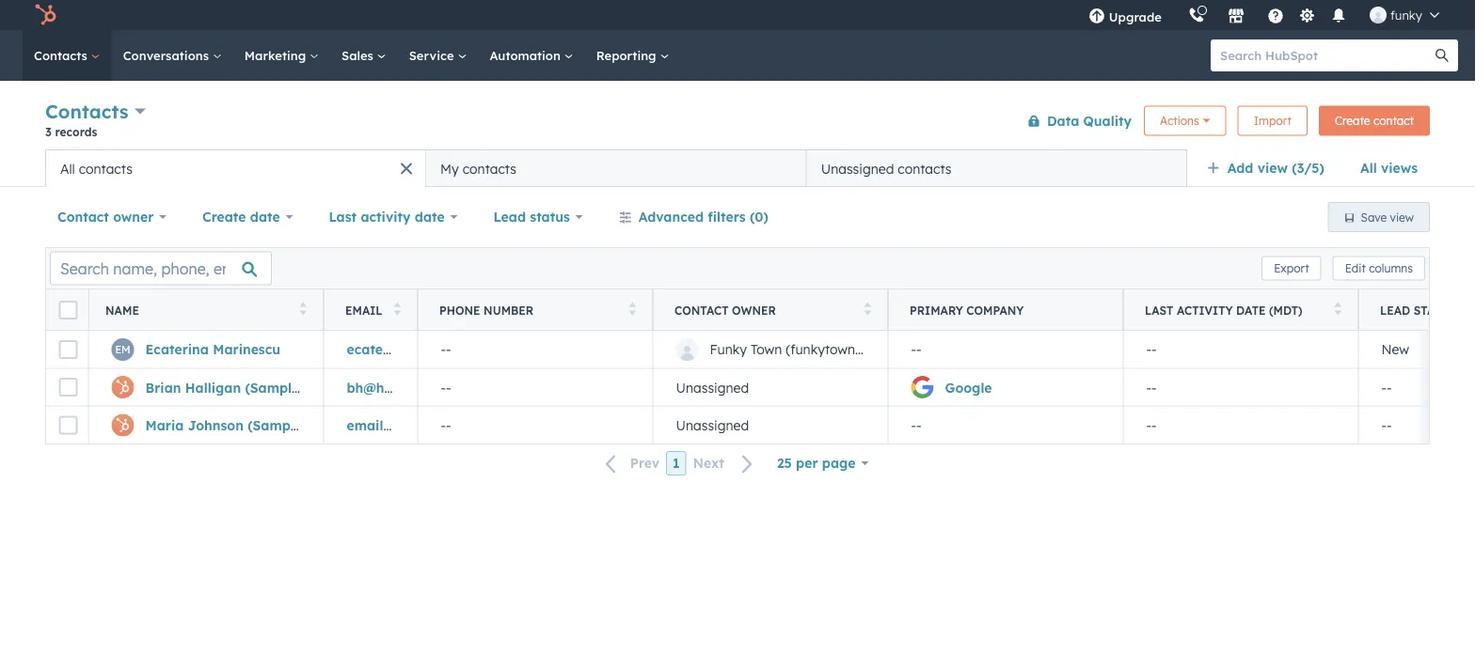 Task type: locate. For each thing, give the bounding box(es) containing it.
0 vertical spatial create
[[1335, 114, 1371, 128]]

page
[[822, 455, 856, 472]]

settings link
[[1296, 5, 1319, 25]]

1 horizontal spatial contacts
[[463, 160, 517, 177]]

notifications image
[[1330, 8, 1347, 25]]

contact owner inside popup button
[[57, 209, 154, 225]]

create inside popup button
[[202, 209, 246, 225]]

records
[[55, 125, 97, 139]]

bh@hubspot.com
[[347, 379, 461, 396]]

(sample up maria johnson (sample contact) link
[[245, 379, 299, 396]]

create down all contacts button
[[202, 209, 246, 225]]

lead
[[493, 209, 526, 225], [1380, 303, 1411, 318]]

ecaterina marinescu link
[[145, 342, 281, 358]]

3 press to sort. element from the left
[[629, 303, 636, 319]]

emailmaria@hubspot.com button
[[324, 407, 520, 444]]

number
[[484, 303, 534, 318]]

ecaterina.marinescu@adept.ai link
[[347, 342, 549, 358]]

lead left status
[[493, 209, 526, 225]]

3 contacts from the left
[[898, 160, 952, 177]]

prev
[[630, 456, 660, 472]]

all down 3 records
[[60, 160, 75, 177]]

create left contact
[[1335, 114, 1371, 128]]

last left activity on the top right
[[1145, 303, 1174, 318]]

(sample down brian halligan (sample contact) link
[[248, 417, 302, 434]]

view
[[1258, 160, 1288, 176], [1390, 210, 1414, 224]]

1 unassigned button from the top
[[653, 369, 888, 407]]

4 press to sort. image from the left
[[1335, 303, 1342, 316]]

create inside button
[[1335, 114, 1371, 128]]

2 press to sort. image from the left
[[394, 303, 401, 316]]

brian halligan (sample contact) link
[[145, 379, 360, 396]]

1 vertical spatial contacts
[[45, 100, 129, 123]]

owner inside popup button
[[113, 209, 154, 225]]

calling icon image
[[1188, 7, 1205, 24]]

view for save
[[1390, 210, 1414, 224]]

data quality button
[[1015, 102, 1133, 140]]

contacts down hubspot link
[[34, 48, 91, 63]]

prev button
[[594, 452, 666, 477]]

0 horizontal spatial contact
[[57, 209, 109, 225]]

2 horizontal spatial contacts
[[898, 160, 952, 177]]

lead status button
[[481, 199, 595, 236]]

1 horizontal spatial create
[[1335, 114, 1371, 128]]

unassigned
[[821, 160, 894, 177], [676, 379, 749, 396], [676, 417, 749, 434]]

contact) for emailmaria@hubspot.com
[[306, 417, 363, 434]]

funky town (funkytownclown1@gmail.com) button
[[653, 331, 979, 369]]

view right add
[[1258, 160, 1288, 176]]

contact up funky
[[675, 303, 729, 318]]

press to sort. image for contact owner
[[864, 303, 871, 316]]

last activity date (mdt)
[[1145, 303, 1303, 318]]

0 vertical spatial contact owner
[[57, 209, 154, 225]]

contact down all contacts
[[57, 209, 109, 225]]

1 all from the left
[[1361, 160, 1377, 176]]

view for add
[[1258, 160, 1288, 176]]

1 vertical spatial contact
[[675, 303, 729, 318]]

ecaterina.marinescu@adept.ai button
[[324, 331, 549, 369]]

0 vertical spatial lead
[[493, 209, 526, 225]]

2 contacts from the left
[[463, 160, 517, 177]]

calling icon button
[[1181, 3, 1213, 28]]

0 horizontal spatial create
[[202, 209, 246, 225]]

press to sort. image up (funkytownclown1@gmail.com)
[[864, 303, 871, 316]]

next button
[[687, 452, 765, 477]]

unassigned button for emailmaria@hubspot.com
[[653, 407, 888, 444]]

save view button
[[1328, 202, 1430, 232]]

automation link
[[478, 30, 585, 81]]

settings image
[[1299, 8, 1316, 25]]

1 horizontal spatial lead
[[1380, 303, 1411, 318]]

2 all from the left
[[60, 160, 75, 177]]

create contact button
[[1319, 106, 1430, 136]]

1 vertical spatial contact)
[[306, 417, 363, 434]]

Search name, phone, email addresses, or company search field
[[50, 252, 272, 286]]

-- button
[[418, 331, 653, 369], [418, 369, 653, 407], [1359, 369, 1475, 407], [418, 407, 653, 444], [1359, 407, 1475, 444]]

5 press to sort. element from the left
[[1335, 303, 1342, 319]]

1 horizontal spatial owner
[[732, 303, 776, 318]]

0 vertical spatial view
[[1258, 160, 1288, 176]]

last inside popup button
[[329, 209, 357, 225]]

25 per page button
[[765, 445, 881, 483]]

contact owner down all contacts
[[57, 209, 154, 225]]

contacts inside unassigned contacts button
[[898, 160, 952, 177]]

data
[[1047, 112, 1080, 129]]

2 unassigned button from the top
[[653, 407, 888, 444]]

last for last activity date
[[329, 209, 357, 225]]

2 date from the left
[[415, 209, 445, 225]]

1 vertical spatial last
[[1145, 303, 1174, 318]]

0 horizontal spatial last
[[329, 209, 357, 225]]

0 horizontal spatial view
[[1258, 160, 1288, 176]]

0 horizontal spatial lead
[[493, 209, 526, 225]]

(3/5)
[[1292, 160, 1325, 176]]

save view
[[1361, 210, 1414, 224]]

press to sort. element for last activity date (mdt)
[[1335, 303, 1342, 319]]

0 vertical spatial contacts
[[34, 48, 91, 63]]

unassigned button
[[653, 369, 888, 407], [653, 407, 888, 444]]

export
[[1274, 262, 1310, 276]]

company
[[967, 303, 1024, 318]]

press to sort. element for phone number
[[629, 303, 636, 319]]

automation
[[490, 48, 564, 63]]

1 horizontal spatial last
[[1145, 303, 1174, 318]]

contacts inside the my contacts button
[[463, 160, 517, 177]]

actions
[[1160, 114, 1199, 128]]

(mdt)
[[1269, 303, 1303, 318]]

(sample for halligan
[[245, 379, 299, 396]]

ecaterina
[[145, 342, 209, 358]]

1 horizontal spatial date
[[415, 209, 445, 225]]

last activity date button
[[317, 199, 470, 236]]

0 vertical spatial contact
[[57, 209, 109, 225]]

1 vertical spatial (sample
[[248, 417, 302, 434]]

1 vertical spatial contact owner
[[675, 303, 776, 318]]

unassigned inside button
[[821, 160, 894, 177]]

1 vertical spatial unassigned
[[676, 379, 749, 396]]

maria johnson (sample contact) link
[[145, 417, 363, 434]]

emailmaria@hubspot.com link
[[347, 417, 520, 434]]

contacts inside all contacts button
[[79, 160, 133, 177]]

primary company
[[910, 303, 1024, 318]]

view inside save view "button"
[[1390, 210, 1414, 224]]

3 records
[[45, 125, 97, 139]]

view right save
[[1390, 210, 1414, 224]]

last for last activity date (mdt)
[[1145, 303, 1174, 318]]

1 contacts from the left
[[79, 160, 133, 177]]

press to sort. image
[[300, 303, 307, 316], [394, 303, 401, 316], [864, 303, 871, 316], [1335, 303, 1342, 316]]

0 horizontal spatial all
[[60, 160, 75, 177]]

funky town (funkytownclown1@gmail.com)
[[710, 342, 979, 358]]

25
[[777, 455, 792, 472]]

hubspot image
[[34, 4, 56, 26]]

1 vertical spatial view
[[1390, 210, 1414, 224]]

all views link
[[1348, 150, 1430, 187]]

create contact
[[1335, 114, 1414, 128]]

1 vertical spatial create
[[202, 209, 246, 225]]

0 vertical spatial unassigned
[[821, 160, 894, 177]]

press to sort. image right (mdt)
[[1335, 303, 1342, 316]]

brian halligan (sample contact)
[[145, 379, 360, 396]]

date
[[250, 209, 280, 225], [415, 209, 445, 225]]

upgrade
[[1109, 9, 1162, 24]]

1 horizontal spatial view
[[1390, 210, 1414, 224]]

upgrade image
[[1089, 8, 1105, 25]]

lead up new
[[1380, 303, 1411, 318]]

owner up search name, phone, email addresses, or company search box
[[113, 209, 154, 225]]

unassigned button up 25
[[653, 407, 888, 444]]

import
[[1254, 114, 1292, 128]]

contacts up records
[[45, 100, 129, 123]]

all contacts button
[[45, 150, 426, 187]]

press to sort. image for email
[[394, 303, 401, 316]]

status
[[1414, 303, 1457, 318]]

0 horizontal spatial contacts
[[79, 160, 133, 177]]

3 press to sort. image from the left
[[864, 303, 871, 316]]

0 vertical spatial (sample
[[245, 379, 299, 396]]

owner up town
[[732, 303, 776, 318]]

all for all views
[[1361, 160, 1377, 176]]

export button
[[1262, 256, 1322, 281]]

press to sort. element
[[300, 303, 307, 319], [394, 303, 401, 319], [629, 303, 636, 319], [864, 303, 871, 319], [1335, 303, 1342, 319]]

all
[[1361, 160, 1377, 176], [60, 160, 75, 177]]

new button
[[1359, 331, 1475, 369]]

all left views
[[1361, 160, 1377, 176]]

2 press to sort. element from the left
[[394, 303, 401, 319]]

2 vertical spatial unassigned
[[676, 417, 749, 434]]

maria
[[145, 417, 184, 434]]

0 horizontal spatial contact owner
[[57, 209, 154, 225]]

primary company column header
[[888, 290, 1124, 331]]

lead inside popup button
[[493, 209, 526, 225]]

contact owner up funky
[[675, 303, 776, 318]]

brian
[[145, 379, 181, 396]]

(sample
[[245, 379, 299, 396], [248, 417, 302, 434]]

-
[[441, 342, 446, 358], [446, 342, 451, 358], [911, 342, 917, 358], [917, 342, 922, 358], [1147, 342, 1152, 358], [1152, 342, 1157, 358], [441, 379, 446, 396], [446, 379, 451, 396], [1147, 379, 1152, 396], [1152, 379, 1157, 396], [1382, 379, 1387, 396], [1387, 379, 1392, 396], [441, 417, 446, 434], [446, 417, 451, 434], [911, 417, 917, 434], [917, 417, 922, 434], [1147, 417, 1152, 434], [1152, 417, 1157, 434], [1382, 417, 1387, 434], [1387, 417, 1392, 434]]

advanced
[[639, 209, 704, 225]]

-- button for bh@hubspot.com
[[418, 369, 653, 407]]

view inside add view (3/5) popup button
[[1258, 160, 1288, 176]]

press to sort. image left email
[[300, 303, 307, 316]]

1 horizontal spatial all
[[1361, 160, 1377, 176]]

1 vertical spatial lead
[[1380, 303, 1411, 318]]

menu
[[1075, 0, 1453, 30]]

0 vertical spatial last
[[329, 209, 357, 225]]

unassigned button for bh@hubspot.com
[[653, 369, 888, 407]]

contact
[[1374, 114, 1414, 128]]

1 horizontal spatial contact
[[675, 303, 729, 318]]

owner
[[113, 209, 154, 225], [732, 303, 776, 318]]

town
[[751, 342, 782, 358]]

0 vertical spatial owner
[[113, 209, 154, 225]]

last
[[329, 209, 357, 225], [1145, 303, 1174, 318]]

press to sort. image
[[629, 303, 636, 316]]

0 horizontal spatial owner
[[113, 209, 154, 225]]

my
[[440, 160, 459, 177]]

press to sort. image right email
[[394, 303, 401, 316]]

date right activity
[[415, 209, 445, 225]]

0 horizontal spatial date
[[250, 209, 280, 225]]

0 vertical spatial contact)
[[303, 379, 360, 396]]

4 press to sort. element from the left
[[864, 303, 871, 319]]

contacts banner
[[45, 96, 1430, 150]]

last left activity
[[329, 209, 357, 225]]

unassigned button down town
[[653, 369, 888, 407]]

all inside button
[[60, 160, 75, 177]]

conversations link
[[112, 30, 233, 81]]

contacts
[[79, 160, 133, 177], [463, 160, 517, 177], [898, 160, 952, 177]]

date down all contacts button
[[250, 209, 280, 225]]

sales
[[342, 48, 377, 63]]



Task type: describe. For each thing, give the bounding box(es) containing it.
last activity date
[[329, 209, 445, 225]]

1 button
[[666, 452, 687, 476]]

1 press to sort. image from the left
[[300, 303, 307, 316]]

advanced filters (0) button
[[607, 199, 781, 236]]

contacts for unassigned contacts
[[898, 160, 952, 177]]

help button
[[1260, 0, 1292, 30]]

add view (3/5) button
[[1195, 150, 1348, 187]]

reporting
[[596, 48, 660, 63]]

marketing link
[[233, 30, 330, 81]]

primary
[[910, 303, 963, 318]]

-- button for ecaterina.marinescu@adept.ai
[[418, 331, 653, 369]]

funky button
[[1359, 0, 1451, 30]]

columns
[[1369, 262, 1413, 276]]

search button
[[1427, 40, 1459, 72]]

press to sort. image for last activity date (mdt)
[[1335, 303, 1342, 316]]

add
[[1228, 160, 1254, 176]]

import button
[[1238, 106, 1308, 136]]

lead status
[[1380, 303, 1457, 318]]

sales link
[[330, 30, 398, 81]]

phone
[[439, 303, 480, 318]]

unassigned for bh@hubspot.com
[[676, 379, 749, 396]]

1 vertical spatial owner
[[732, 303, 776, 318]]

ecaterina.marinescu@adept.ai
[[347, 342, 549, 358]]

funky town image
[[1370, 7, 1387, 24]]

contact owner button
[[45, 199, 179, 236]]

create for create contact
[[1335, 114, 1371, 128]]

activity
[[1177, 303, 1233, 318]]

google
[[945, 379, 992, 396]]

reporting link
[[585, 30, 681, 81]]

3
[[45, 125, 52, 139]]

create for create date
[[202, 209, 246, 225]]

phone number
[[439, 303, 534, 318]]

email
[[345, 303, 383, 318]]

menu containing funky
[[1075, 0, 1453, 30]]

(funkytownclown1@gmail.com)
[[786, 342, 979, 358]]

advanced filters (0)
[[639, 209, 769, 225]]

press to sort. element for contact owner
[[864, 303, 871, 319]]

funky
[[710, 342, 747, 358]]

lead status
[[493, 209, 570, 225]]

quality
[[1084, 112, 1132, 129]]

name
[[105, 303, 139, 318]]

1 press to sort. element from the left
[[300, 303, 307, 319]]

all for all contacts
[[60, 160, 75, 177]]

halligan
[[185, 379, 241, 396]]

ecaterina marinescu
[[145, 342, 281, 358]]

maria johnson (sample contact)
[[145, 417, 363, 434]]

1 date from the left
[[250, 209, 280, 225]]

save
[[1361, 210, 1387, 224]]

-- button for emailmaria@hubspot.com
[[418, 407, 653, 444]]

(sample for johnson
[[248, 417, 302, 434]]

all views
[[1361, 160, 1418, 176]]

johnson
[[188, 417, 244, 434]]

marinescu
[[213, 342, 281, 358]]

contacts inside popup button
[[45, 100, 129, 123]]

contacts button
[[45, 98, 146, 125]]

contacts for my contacts
[[463, 160, 517, 177]]

1
[[673, 455, 680, 472]]

activity
[[361, 209, 411, 225]]

funky
[[1391, 7, 1423, 23]]

bh@hubspot.com button
[[324, 369, 461, 407]]

per
[[796, 455, 818, 472]]

edit
[[1345, 262, 1366, 276]]

new
[[1382, 342, 1410, 358]]

contact inside popup button
[[57, 209, 109, 225]]

filters
[[708, 209, 746, 225]]

notifications button
[[1323, 0, 1355, 30]]

contacts for all contacts
[[79, 160, 133, 177]]

conversations
[[123, 48, 212, 63]]

unassigned for emailmaria@hubspot.com
[[676, 417, 749, 434]]

all contacts
[[60, 160, 133, 177]]

marketing
[[244, 48, 310, 63]]

Search HubSpot search field
[[1211, 40, 1442, 72]]

marketplaces button
[[1217, 0, 1256, 30]]

pagination navigation
[[594, 452, 765, 477]]

create date
[[202, 209, 280, 225]]

actions button
[[1144, 106, 1227, 136]]

search image
[[1436, 49, 1449, 62]]

my contacts button
[[426, 150, 807, 187]]

hubspot link
[[23, 4, 71, 26]]

1 horizontal spatial contact owner
[[675, 303, 776, 318]]

edit columns button
[[1333, 256, 1426, 281]]

unassigned contacts
[[821, 160, 952, 177]]

google link
[[945, 379, 992, 396]]

lead for lead status
[[493, 209, 526, 225]]

status
[[530, 209, 570, 225]]

date
[[1237, 303, 1266, 318]]

25 per page
[[777, 455, 856, 472]]

create date button
[[190, 199, 305, 236]]

next
[[693, 456, 724, 472]]

help image
[[1267, 8, 1284, 25]]

contact) for bh@hubspot.com
[[303, 379, 360, 396]]

data quality
[[1047, 112, 1132, 129]]

lead for lead status
[[1380, 303, 1411, 318]]

press to sort. element for email
[[394, 303, 401, 319]]

marketplaces image
[[1228, 8, 1245, 25]]

(0)
[[750, 209, 769, 225]]



Task type: vqa. For each thing, say whether or not it's contained in the screenshot.
Search search box
no



